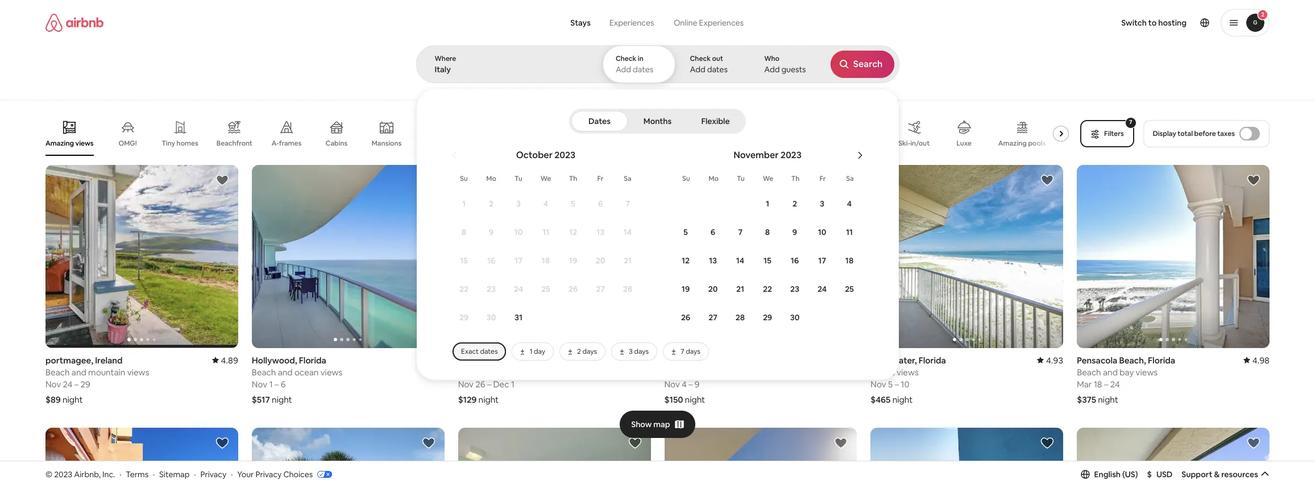 Task type: vqa. For each thing, say whether or not it's contained in the screenshot.
1st 2 button from the right
yes



Task type: describe. For each thing, give the bounding box(es) containing it.
support
[[1182, 469, 1213, 479]]

4 for november 2023
[[848, 199, 852, 209]]

0 horizontal spatial 10
[[515, 227, 523, 237]]

0 vertical spatial add to wishlist: hilton head island, south carolina image
[[835, 174, 848, 187]]

1 17 button from the left
[[505, 247, 532, 274]]

south for island,
[[741, 355, 765, 366]]

who add guests
[[765, 54, 806, 75]]

1 sa from the left
[[624, 174, 632, 183]]

to
[[1149, 18, 1157, 28]]

11 for first 11 button from the left
[[543, 227, 550, 237]]

nov inside nov 4 – 9 $150 night
[[665, 379, 680, 390]]

guests
[[782, 64, 806, 75]]

privacy link
[[200, 469, 227, 479]]

4.86 out of 5 average rating image
[[418, 355, 445, 366]]

frames
[[279, 139, 302, 148]]

hilton head island, south carolina
[[665, 355, 800, 366]]

1 23 button from the left
[[478, 275, 505, 303]]

1 vertical spatial add to wishlist: hilton head island, south carolina image
[[1248, 436, 1261, 450]]

support & resources button
[[1182, 469, 1270, 479]]

2 16 from the left
[[791, 255, 799, 266]]

1 24 button from the left
[[505, 275, 532, 303]]

1 horizontal spatial 28 button
[[727, 304, 754, 331]]

0 horizontal spatial dates
[[480, 347, 498, 356]]

add to wishlist: clearwater, florida image
[[1041, 174, 1055, 187]]

7 for the leftmost 7 "button"
[[626, 199, 630, 209]]

©
[[46, 469, 52, 479]]

$ usd
[[1148, 469, 1173, 479]]

1 horizontal spatial 19 button
[[672, 275, 700, 303]]

0 vertical spatial 12
[[569, 227, 577, 237]]

support & resources
[[1182, 469, 1259, 479]]

0 horizontal spatial 7 button
[[614, 190, 642, 217]]

night inside portmagee, ireland beach and mountain views nov 24 – 29 $89 night
[[63, 394, 83, 405]]

1 vertical spatial 6 button
[[700, 218, 727, 246]]

mar
[[1078, 379, 1092, 390]]

beach for 1
[[252, 367, 276, 378]]

2 8 button from the left
[[754, 218, 782, 246]]

0 vertical spatial 13
[[597, 227, 605, 237]]

tiny
[[162, 139, 175, 148]]

2 fr from the left
[[820, 174, 826, 183]]

october
[[516, 149, 553, 161]]

1 18 button from the left
[[532, 247, 560, 274]]

© 2023 airbnb, inc. ·
[[46, 469, 121, 479]]

1 10 button from the left
[[505, 218, 532, 246]]

dec
[[494, 379, 509, 390]]

beach, inside pensacola beach, florida beach and bay views mar 18 – 24 $375 night
[[1120, 355, 1147, 366]]

1 horizontal spatial 5
[[684, 227, 688, 237]]

3 · from the left
[[194, 469, 196, 479]]

$89
[[46, 394, 61, 405]]

4 button for november 2023
[[836, 190, 864, 217]]

none search field containing october 2023
[[416, 0, 1316, 380]]

– inside pensacola beach, florida beach and bay views mar 18 – 24 $375 night
[[1105, 379, 1109, 390]]

exact
[[461, 347, 479, 356]]

0 vertical spatial 20 button
[[587, 247, 614, 274]]

1 horizontal spatial 29
[[460, 312, 469, 323]]

1 horizontal spatial 5 button
[[672, 218, 700, 246]]

switch to hosting
[[1122, 18, 1187, 28]]

&
[[1215, 469, 1220, 479]]

1 25 button from the left
[[532, 275, 560, 303]]

0 horizontal spatial 13 button
[[587, 218, 614, 246]]

choices
[[284, 469, 313, 479]]

and for 29
[[72, 367, 86, 378]]

0 horizontal spatial 12 button
[[560, 218, 587, 246]]

hilton
[[665, 355, 689, 366]]

out
[[712, 54, 724, 63]]

english
[[1095, 469, 1121, 479]]

days for 7 days
[[686, 347, 701, 356]]

24 inside portmagee, ireland beach and mountain views nov 24 – 29 $89 night
[[63, 379, 73, 390]]

4.93 out of 5 average rating image
[[1038, 355, 1064, 366]]

mountain
[[88, 367, 125, 378]]

tiny homes
[[162, 139, 198, 148]]

show map
[[632, 419, 671, 429]]

23 for 2nd 23 button from the right
[[487, 284, 496, 294]]

2023 for october
[[555, 149, 576, 161]]

3 button for november 2023
[[809, 190, 836, 217]]

17 for 2nd "17" button from the right
[[515, 255, 523, 266]]

1 16 from the left
[[487, 255, 496, 266]]

nov inside portmagee, ireland beach and mountain views nov 24 – 29 $89 night
[[46, 379, 61, 390]]

months button
[[630, 111, 686, 131]]

months
[[644, 116, 672, 126]]

online
[[674, 18, 698, 28]]

4 button for october 2023
[[532, 190, 560, 217]]

dates button
[[572, 111, 628, 131]]

views inside hollywood, florida beach and ocean views nov 1 – 6 $517 night
[[321, 367, 343, 378]]

online experiences link
[[664, 11, 754, 34]]

25 for 2nd 25 button from the right
[[542, 284, 551, 294]]

2 button for november 2023
[[782, 190, 809, 217]]

3 days
[[629, 347, 649, 356]]

1 horizontal spatial 20
[[709, 284, 718, 294]]

flexible button
[[688, 111, 744, 131]]

your privacy choices link
[[237, 469, 332, 480]]

total
[[1178, 129, 1194, 138]]

0 vertical spatial 27 button
[[587, 275, 614, 303]]

portmagee, ireland beach and mountain views nov 24 – 29 $89 night
[[46, 355, 149, 405]]

1 9 button from the left
[[478, 218, 505, 246]]

0 horizontal spatial 28 button
[[614, 275, 642, 303]]

9 for first 9 button from right
[[793, 227, 798, 237]]

1 29 button from the left
[[451, 304, 478, 331]]

24 inside pensacola beach, florida beach and bay views mar 18 – 24 $375 night
[[1111, 379, 1120, 390]]

a-frames
[[272, 139, 302, 148]]

1 horizontal spatial 21 button
[[727, 275, 754, 303]]

add to wishlist: tabaiba, spain image
[[216, 436, 229, 450]]

your privacy choices
[[237, 469, 313, 479]]

1 vertical spatial 21
[[737, 284, 745, 294]]

4.89 out of 5 average rating image
[[212, 355, 238, 366]]

amazing pools
[[999, 139, 1046, 148]]

0 horizontal spatial 6 button
[[587, 190, 614, 217]]

1 · from the left
[[120, 469, 121, 479]]

1 horizontal spatial 13 button
[[700, 247, 727, 274]]

display total before taxes
[[1154, 129, 1236, 138]]

november 2023
[[734, 149, 802, 161]]

1 horizontal spatial 28
[[736, 312, 745, 323]]

0 vertical spatial 5
[[571, 199, 576, 209]]

2 horizontal spatial 29
[[763, 312, 773, 323]]

1 vertical spatial 12
[[682, 255, 690, 266]]

2 15 from the left
[[764, 255, 772, 266]]

1 vertical spatial 13
[[709, 255, 717, 266]]

display
[[1154, 129, 1177, 138]]

luxe
[[957, 139, 972, 148]]

add to wishlist: st. pete beach, florida image
[[422, 436, 436, 450]]

october 2023
[[516, 149, 576, 161]]

25 for 1st 25 button from right
[[845, 284, 854, 294]]

pensacola beach, florida beach and bay views mar 18 – 24 $375 night
[[1078, 355, 1176, 405]]

$
[[1148, 469, 1153, 479]]

3 button for october 2023
[[505, 190, 532, 217]]

0 vertical spatial 26 button
[[560, 275, 587, 303]]

inc.
[[102, 469, 115, 479]]

2 vertical spatial 7
[[681, 347, 685, 356]]

nov 4 – 9 $150 night
[[665, 379, 706, 405]]

where
[[435, 54, 456, 63]]

exact dates
[[461, 347, 498, 356]]

18 inside pensacola beach, florida beach and bay views mar 18 – 24 $375 night
[[1094, 379, 1103, 390]]

31 button
[[505, 304, 532, 331]]

$129
[[458, 394, 477, 405]]

2 24 button from the left
[[809, 275, 836, 303]]

1 beach, from the left
[[511, 355, 538, 366]]

31
[[515, 312, 523, 323]]

a-
[[272, 139, 279, 148]]

4.98
[[1253, 355, 1270, 366]]

check in add dates
[[616, 54, 654, 75]]

hollywood,
[[252, 355, 297, 366]]

dates for check in add dates
[[633, 64, 654, 75]]

taxes
[[1218, 129, 1236, 138]]

show map button
[[620, 411, 696, 438]]

– inside nov 4 – 9 $150 night
[[689, 379, 693, 390]]

hollywood, florida beach and ocean views nov 1 – 6 $517 night
[[252, 355, 343, 405]]

add inside who add guests
[[765, 64, 780, 75]]

florida for clearwater, florida
[[919, 355, 947, 366]]

november
[[734, 149, 779, 161]]

night inside nov 4 – 9 $150 night
[[685, 394, 706, 405]]

night inside the nov 26 – dec 1 $129 night
[[479, 394, 499, 405]]

0 horizontal spatial 20
[[596, 255, 605, 266]]

english (us)
[[1095, 469, 1139, 479]]

$465
[[871, 394, 891, 405]]

2 16 button from the left
[[782, 247, 809, 274]]

filters
[[1105, 129, 1125, 138]]

resources
[[1222, 469, 1259, 479]]

1 horizontal spatial 20 button
[[700, 275, 727, 303]]

terms
[[126, 469, 149, 479]]

day
[[534, 347, 546, 356]]

0 horizontal spatial 28
[[623, 284, 633, 294]]

night inside clearwater, florida beach views nov 5 – 10 $465 night
[[893, 394, 913, 405]]

sitemap link
[[159, 469, 190, 479]]

2 days
[[577, 347, 597, 356]]

1 horizontal spatial 10
[[818, 227, 827, 237]]

dates for check out add dates
[[708, 64, 728, 75]]

ski-
[[899, 139, 911, 148]]

1 horizontal spatial 3
[[629, 347, 633, 356]]

in
[[638, 54, 644, 63]]

1 fr from the left
[[598, 174, 604, 183]]

1 horizontal spatial 7 button
[[727, 218, 754, 246]]

2 22 button from the left
[[754, 275, 782, 303]]

14 for bottommost 14 button
[[737, 255, 745, 266]]

clearwater,
[[871, 355, 917, 366]]

amazing views
[[46, 139, 94, 148]]

2 10 button from the left
[[809, 218, 836, 246]]

add to wishlist: portmagee, ireland image
[[216, 174, 229, 187]]

1 day
[[530, 347, 546, 356]]

views inside clearwater, florida beach views nov 5 – 10 $465 night
[[897, 367, 919, 378]]

filters button
[[1081, 120, 1135, 147]]

sitemap
[[159, 469, 190, 479]]

nov inside hollywood, florida beach and ocean views nov 1 – 6 $517 night
[[252, 379, 267, 390]]

profile element
[[772, 0, 1270, 46]]

23 for 1st 23 button from right
[[791, 284, 800, 294]]

2 mo from the left
[[709, 174, 719, 183]]

6 for bottom "6" button
[[711, 227, 716, 237]]

1 15 from the left
[[460, 255, 468, 266]]

amazing for amazing views
[[46, 139, 74, 148]]

4.79
[[634, 355, 651, 366]]

1 we from the left
[[541, 174, 551, 183]]

myrtle
[[484, 355, 510, 366]]

add to wishlist: treasure island, florida image
[[835, 436, 848, 450]]

stays button
[[562, 11, 600, 34]]

27 for top 27 "button"
[[596, 284, 605, 294]]

stays
[[571, 18, 591, 28]]

1 vertical spatial 14 button
[[727, 247, 754, 274]]

2 17 button from the left
[[809, 247, 836, 274]]

2 30 button from the left
[[782, 304, 809, 331]]

$517
[[252, 394, 270, 405]]

8 for 1st the 8 button
[[462, 227, 467, 237]]

0 horizontal spatial 19 button
[[560, 247, 587, 274]]

0 horizontal spatial 21
[[624, 255, 632, 266]]

4.93
[[1047, 355, 1064, 366]]



Task type: locate. For each thing, give the bounding box(es) containing it.
2 inside dropdown button
[[1262, 11, 1265, 18]]

check left out
[[690, 54, 711, 63]]

we down november 2023
[[763, 174, 774, 183]]

0 horizontal spatial 17
[[515, 255, 523, 266]]

29 button up 'hilton head island, south carolina'
[[754, 304, 782, 331]]

before
[[1195, 129, 1217, 138]]

· right inc.
[[120, 469, 121, 479]]

1 horizontal spatial 2023
[[555, 149, 576, 161]]

0 vertical spatial 14 button
[[614, 218, 642, 246]]

add to wishlist: pensacola beach, florida image
[[1248, 174, 1261, 187]]

homes
[[177, 139, 198, 148]]

add for check in add dates
[[616, 64, 631, 75]]

night down dec
[[479, 394, 499, 405]]

1 florida from the left
[[299, 355, 326, 366]]

tu down october at the left
[[515, 174, 523, 183]]

1 horizontal spatial 16
[[791, 255, 799, 266]]

stays tab panel
[[416, 46, 1316, 380]]

switch to hosting link
[[1115, 11, 1194, 35]]

flexible
[[702, 116, 730, 126]]

night inside hollywood, florida beach and ocean views nov 1 – 6 $517 night
[[272, 394, 292, 405]]

group containing amazing views
[[46, 112, 1074, 156]]

mo
[[487, 174, 496, 183], [709, 174, 719, 183]]

2023 for november
[[781, 149, 802, 161]]

0 horizontal spatial 14
[[624, 227, 632, 237]]

2 we from the left
[[763, 174, 774, 183]]

florida inside clearwater, florida beach views nov 5 – 10 $465 night
[[919, 355, 947, 366]]

0 horizontal spatial 26
[[476, 379, 486, 390]]

days left hilton
[[635, 347, 649, 356]]

22 button
[[451, 275, 478, 303], [754, 275, 782, 303]]

4 nov from the left
[[871, 379, 887, 390]]

1 inside the nov 26 – dec 1 $129 night
[[511, 379, 515, 390]]

2 vertical spatial 5
[[889, 379, 893, 390]]

add for check out add dates
[[690, 64, 706, 75]]

experiences up in
[[610, 18, 654, 28]]

1 horizontal spatial 3 button
[[809, 190, 836, 217]]

2 sa from the left
[[847, 174, 854, 183]]

1 button for november
[[754, 190, 782, 217]]

1 2 button from the left
[[478, 190, 505, 217]]

23 button
[[478, 275, 505, 303], [782, 275, 809, 303]]

1 add from the left
[[616, 64, 631, 75]]

4 – from the left
[[895, 379, 899, 390]]

check out add dates
[[690, 54, 728, 75]]

add to wishlist: north myrtle beach, south carolina image
[[628, 174, 642, 187]]

experiences button
[[600, 11, 664, 34]]

2 8 from the left
[[766, 227, 770, 237]]

views
[[75, 139, 94, 148], [127, 367, 149, 378], [321, 367, 343, 378], [897, 367, 919, 378], [1136, 367, 1158, 378]]

1 horizontal spatial 30
[[791, 312, 800, 323]]

1 button for october
[[451, 190, 478, 217]]

omg!
[[119, 139, 137, 148]]

2 9 button from the left
[[782, 218, 809, 246]]

1 horizontal spatial beach,
[[1120, 355, 1147, 366]]

2 beach, from the left
[[1120, 355, 1147, 366]]

and inside hollywood, florida beach and ocean views nov 1 – 6 $517 night
[[278, 367, 293, 378]]

21 button
[[614, 247, 642, 274], [727, 275, 754, 303]]

3 for november 2023
[[820, 199, 825, 209]]

3 add from the left
[[765, 64, 780, 75]]

beach, up bay
[[1120, 355, 1147, 366]]

(us)
[[1123, 469, 1139, 479]]

1 horizontal spatial 2 button
[[782, 190, 809, 217]]

1 horizontal spatial 11 button
[[836, 218, 864, 246]]

island,
[[714, 355, 739, 366]]

florida inside pensacola beach, florida beach and bay views mar 18 – 24 $375 night
[[1149, 355, 1176, 366]]

south right island,
[[741, 355, 765, 366]]

beach inside hollywood, florida beach and ocean views nov 1 – 6 $517 night
[[252, 367, 276, 378]]

views left omg!
[[75, 139, 94, 148]]

nov up $150
[[665, 379, 680, 390]]

0 horizontal spatial 14 button
[[614, 218, 642, 246]]

1 su from the left
[[460, 174, 468, 183]]

carolina
[[767, 355, 800, 366], [566, 355, 599, 366]]

0 horizontal spatial 16
[[487, 255, 496, 266]]

tu
[[515, 174, 523, 183], [737, 174, 745, 183]]

tu down november at the right of the page
[[737, 174, 745, 183]]

3 and from the left
[[1104, 367, 1118, 378]]

· right terms link
[[153, 469, 155, 479]]

2 2 button from the left
[[782, 190, 809, 217]]

2 horizontal spatial add
[[765, 64, 780, 75]]

add to wishlist: panama city beach, florida image
[[628, 436, 642, 450]]

2 horizontal spatial 26
[[681, 312, 691, 323]]

9
[[489, 227, 494, 237], [793, 227, 798, 237], [695, 379, 700, 390]]

beach up mar
[[1078, 367, 1102, 378]]

29 down mountain
[[81, 379, 90, 390]]

and inside portmagee, ireland beach and mountain views nov 24 – 29 $89 night
[[72, 367, 86, 378]]

Where field
[[435, 64, 584, 75]]

27
[[596, 284, 605, 294], [709, 312, 718, 323]]

group
[[46, 112, 1074, 156], [46, 165, 238, 348], [252, 165, 445, 348], [458, 165, 651, 348], [665, 165, 858, 348], [871, 165, 1064, 348], [1078, 165, 1270, 348], [46, 428, 238, 488], [252, 428, 445, 488], [458, 428, 651, 488], [665, 428, 858, 488], [871, 428, 1064, 488], [1078, 428, 1270, 488]]

nov up "$465"
[[871, 379, 887, 390]]

– down hollywood,
[[275, 379, 279, 390]]

3 for october 2023
[[517, 199, 521, 209]]

your
[[237, 469, 254, 479]]

0 horizontal spatial amazing
[[46, 139, 74, 148]]

1 4 button from the left
[[532, 190, 560, 217]]

1 horizontal spatial 17 button
[[809, 247, 836, 274]]

beach inside pensacola beach, florida beach and bay views mar 18 – 24 $375 night
[[1078, 367, 1102, 378]]

12
[[569, 227, 577, 237], [682, 255, 690, 266]]

1 horizontal spatial 27 button
[[700, 304, 727, 331]]

1 horizontal spatial 26 button
[[672, 304, 700, 331]]

florida for hollywood, florida
[[299, 355, 326, 366]]

check left in
[[616, 54, 637, 63]]

13
[[597, 227, 605, 237], [709, 255, 717, 266]]

check for check in add dates
[[616, 54, 637, 63]]

we
[[541, 174, 551, 183], [763, 174, 774, 183]]

2 – from the left
[[275, 379, 279, 390]]

0 horizontal spatial 11 button
[[532, 218, 560, 246]]

0 horizontal spatial we
[[541, 174, 551, 183]]

2 11 from the left
[[846, 227, 853, 237]]

2 horizontal spatial 18
[[1094, 379, 1103, 390]]

6 inside hollywood, florida beach and ocean views nov 1 – 6 $517 night
[[281, 379, 286, 390]]

1 vertical spatial 13 button
[[700, 247, 727, 274]]

1 horizontal spatial privacy
[[256, 469, 282, 479]]

2 3 button from the left
[[809, 190, 836, 217]]

1 horizontal spatial 11
[[846, 227, 853, 237]]

1 horizontal spatial 26
[[569, 284, 578, 294]]

1 horizontal spatial 14 button
[[727, 247, 754, 274]]

$150
[[665, 394, 683, 405]]

7
[[626, 199, 630, 209], [738, 227, 743, 237], [681, 347, 685, 356]]

20 button
[[587, 247, 614, 274], [700, 275, 727, 303]]

1 16 button from the left
[[478, 247, 505, 274]]

29 up exact on the left bottom of the page
[[460, 312, 469, 323]]

– down portmagee,
[[74, 379, 79, 390]]

south
[[741, 355, 765, 366], [540, 355, 564, 366]]

2 tu from the left
[[737, 174, 745, 183]]

5 night from the left
[[479, 394, 499, 405]]

2 23 from the left
[[791, 284, 800, 294]]

2 horizontal spatial 9
[[793, 227, 798, 237]]

0 vertical spatial 5 button
[[560, 190, 587, 217]]

days left island,
[[686, 347, 701, 356]]

beach down clearwater,
[[871, 367, 895, 378]]

0 horizontal spatial beach,
[[511, 355, 538, 366]]

9 for second 9 button from the right
[[489, 227, 494, 237]]

2023
[[555, 149, 576, 161], [781, 149, 802, 161], [54, 469, 72, 479]]

1 3 button from the left
[[505, 190, 532, 217]]

1 horizontal spatial th
[[792, 174, 800, 183]]

2 22 from the left
[[763, 284, 773, 294]]

9 inside nov 4 – 9 $150 night
[[695, 379, 700, 390]]

2 th from the left
[[792, 174, 800, 183]]

0 vertical spatial 19
[[569, 255, 578, 266]]

carolina for hilton head island, south carolina
[[767, 355, 800, 366]]

4.89
[[221, 355, 238, 366]]

22 for second 22 button from right
[[460, 284, 469, 294]]

0 horizontal spatial and
[[72, 367, 86, 378]]

beachfront
[[217, 139, 253, 148]]

0 vertical spatial 6 button
[[587, 190, 614, 217]]

head
[[691, 355, 712, 366]]

1 horizontal spatial 12 button
[[672, 247, 700, 274]]

days for 2 days
[[583, 347, 597, 356]]

– down head
[[689, 379, 693, 390]]

usd
[[1157, 469, 1173, 479]]

2 15 button from the left
[[754, 247, 782, 274]]

3 beach from the left
[[871, 367, 895, 378]]

17 for 2nd "17" button from the left
[[819, 255, 827, 266]]

4 for october 2023
[[544, 199, 548, 209]]

1 privacy from the left
[[200, 469, 227, 479]]

and left bay
[[1104, 367, 1118, 378]]

views down clearwater,
[[897, 367, 919, 378]]

english (us) button
[[1081, 469, 1139, 479]]

tab list containing dates
[[572, 109, 744, 134]]

terms · sitemap · privacy ·
[[126, 469, 233, 479]]

1 horizontal spatial 15
[[764, 255, 772, 266]]

1 horizontal spatial 23 button
[[782, 275, 809, 303]]

views right ocean
[[321, 367, 343, 378]]

0 vertical spatial 7 button
[[614, 190, 642, 217]]

add down online experiences
[[690, 64, 706, 75]]

1 night from the left
[[63, 394, 83, 405]]

19
[[569, 255, 578, 266], [682, 284, 690, 294]]

views right mountain
[[127, 367, 149, 378]]

0 horizontal spatial 29
[[81, 379, 90, 390]]

we down october 2023
[[541, 174, 551, 183]]

2 25 button from the left
[[836, 275, 864, 303]]

– left dec
[[487, 379, 492, 390]]

2 18 button from the left
[[836, 247, 864, 274]]

0 horizontal spatial 8
[[462, 227, 467, 237]]

– inside portmagee, ireland beach and mountain views nov 24 – 29 $89 night
[[74, 379, 79, 390]]

1 horizontal spatial 25 button
[[836, 275, 864, 303]]

5 nov from the left
[[458, 379, 474, 390]]

0 vertical spatial 19 button
[[560, 247, 587, 274]]

2 vertical spatial 6
[[281, 379, 286, 390]]

1 check from the left
[[616, 54, 637, 63]]

dates inside check out add dates
[[708, 64, 728, 75]]

0 horizontal spatial check
[[616, 54, 637, 63]]

2023 right october at the left
[[555, 149, 576, 161]]

0 horizontal spatial 4 button
[[532, 190, 560, 217]]

1 vertical spatial 19
[[682, 284, 690, 294]]

7 button
[[614, 190, 642, 217], [727, 218, 754, 246]]

7 for rightmost 7 "button"
[[738, 227, 743, 237]]

and down portmagee,
[[72, 367, 86, 378]]

2 su from the left
[[683, 174, 691, 183]]

18 for 1st 18 button from right
[[846, 255, 854, 266]]

cabins
[[326, 139, 348, 148]]

– inside hollywood, florida beach and ocean views nov 1 – 6 $517 night
[[275, 379, 279, 390]]

1 horizontal spatial 4 button
[[836, 190, 864, 217]]

and for 6
[[278, 367, 293, 378]]

10
[[515, 227, 523, 237], [818, 227, 827, 237], [901, 379, 910, 390]]

1 horizontal spatial 24 button
[[809, 275, 836, 303]]

2 night from the left
[[272, 394, 292, 405]]

views inside group
[[75, 139, 94, 148]]

2 check from the left
[[690, 54, 711, 63]]

night right '$517'
[[272, 394, 292, 405]]

15 button
[[451, 247, 478, 274], [754, 247, 782, 274]]

28 button
[[614, 275, 642, 303], [727, 304, 754, 331]]

0 horizontal spatial 15
[[460, 255, 468, 266]]

20
[[596, 255, 605, 266], [709, 284, 718, 294]]

0 horizontal spatial 9
[[489, 227, 494, 237]]

0 horizontal spatial 5 button
[[560, 190, 587, 217]]

check
[[616, 54, 637, 63], [690, 54, 711, 63]]

beach, right myrtle
[[511, 355, 538, 366]]

1 vertical spatial 7 button
[[727, 218, 754, 246]]

29 up 'hilton head island, south carolina'
[[763, 312, 773, 323]]

$375
[[1078, 394, 1097, 405]]

2 button for october 2023
[[478, 190, 505, 217]]

9 button
[[478, 218, 505, 246], [782, 218, 809, 246]]

4.98 out of 5 average rating image
[[1244, 355, 1270, 366]]

4.79 out of 5 average rating image
[[625, 355, 651, 366]]

south left 2 days
[[540, 355, 564, 366]]

26 inside the nov 26 – dec 1 $129 night
[[476, 379, 486, 390]]

0 horizontal spatial days
[[583, 347, 597, 356]]

8 for 2nd the 8 button
[[766, 227, 770, 237]]

· left the privacy link at the bottom
[[194, 469, 196, 479]]

10 button
[[505, 218, 532, 246], [809, 218, 836, 246]]

night right $150
[[685, 394, 706, 405]]

florida inside hollywood, florida beach and ocean views nov 1 – 6 $517 night
[[299, 355, 326, 366]]

nov inside clearwater, florida beach views nov 5 – 10 $465 night
[[871, 379, 887, 390]]

22
[[460, 284, 469, 294], [763, 284, 773, 294]]

2 privacy from the left
[[256, 469, 282, 479]]

night inside pensacola beach, florida beach and bay views mar 18 – 24 $375 night
[[1099, 394, 1119, 405]]

0 vertical spatial 28 button
[[614, 275, 642, 303]]

sa
[[624, 174, 632, 183], [847, 174, 854, 183]]

2 · from the left
[[153, 469, 155, 479]]

beach for 24
[[46, 367, 70, 378]]

calendar application
[[430, 137, 1316, 361]]

3 florida from the left
[[1149, 355, 1176, 366]]

4 · from the left
[[231, 469, 233, 479]]

2 button
[[478, 190, 505, 217], [782, 190, 809, 217]]

1 30 from the left
[[487, 312, 496, 323]]

beach down hollywood,
[[252, 367, 276, 378]]

1 horizontal spatial days
[[635, 347, 649, 356]]

experiences inside button
[[610, 18, 654, 28]]

27 button
[[587, 275, 614, 303], [700, 304, 727, 331]]

what can we help you find? tab list
[[562, 11, 664, 34]]

2 nov from the left
[[252, 379, 267, 390]]

27 for the bottom 27 "button"
[[709, 312, 718, 323]]

ocean
[[295, 367, 319, 378]]

add
[[616, 64, 631, 75], [690, 64, 706, 75], [765, 64, 780, 75]]

24 button
[[505, 275, 532, 303], [809, 275, 836, 303]]

add to wishlist: hilton head island, south carolina image
[[835, 174, 848, 187], [1248, 436, 1261, 450]]

1 horizontal spatial 18
[[846, 255, 854, 266]]

4 inside nov 4 – 9 $150 night
[[682, 379, 687, 390]]

tab list inside stays tab panel
[[572, 109, 744, 134]]

· left "your"
[[231, 469, 233, 479]]

2 29 button from the left
[[754, 304, 782, 331]]

8
[[462, 227, 467, 237], [766, 227, 770, 237]]

th down november 2023
[[792, 174, 800, 183]]

in/out
[[911, 139, 930, 148]]

beach for 10
[[871, 367, 895, 378]]

1 horizontal spatial 30 button
[[782, 304, 809, 331]]

0 horizontal spatial 21 button
[[614, 247, 642, 274]]

who
[[765, 54, 780, 63]]

0 horizontal spatial 16 button
[[478, 247, 505, 274]]

0 horizontal spatial experiences
[[610, 18, 654, 28]]

nov up $129
[[458, 379, 474, 390]]

0 vertical spatial 26
[[569, 284, 578, 294]]

2 horizontal spatial dates
[[708, 64, 728, 75]]

nov up $89
[[46, 379, 61, 390]]

2 button
[[1221, 9, 1270, 36]]

– right mar
[[1105, 379, 1109, 390]]

2 carolina from the left
[[566, 355, 599, 366]]

night right "$465"
[[893, 394, 913, 405]]

north myrtle beach, south carolina
[[458, 355, 599, 366]]

beach,
[[511, 355, 538, 366], [1120, 355, 1147, 366]]

add to wishlist: myrtle beach, south carolina image
[[1041, 436, 1055, 450]]

mansions
[[372, 139, 402, 148]]

29 button up exact on the left bottom of the page
[[451, 304, 478, 331]]

0 horizontal spatial carolina
[[566, 355, 599, 366]]

0 horizontal spatial th
[[569, 174, 578, 183]]

1 vertical spatial 27 button
[[700, 304, 727, 331]]

beach down portmagee,
[[46, 367, 70, 378]]

1 vertical spatial 28 button
[[727, 304, 754, 331]]

1 11 button from the left
[[532, 218, 560, 246]]

add inside the check in add dates
[[616, 64, 631, 75]]

0 horizontal spatial 30 button
[[478, 304, 505, 331]]

privacy right "your"
[[256, 469, 282, 479]]

26
[[569, 284, 578, 294], [681, 312, 691, 323], [476, 379, 486, 390]]

days left 4.79 out of 5 average rating image
[[583, 347, 597, 356]]

1 horizontal spatial and
[[278, 367, 293, 378]]

portmagee,
[[46, 355, 93, 366]]

days for 3 days
[[635, 347, 649, 356]]

0 horizontal spatial 1 button
[[451, 190, 478, 217]]

south for beach,
[[540, 355, 564, 366]]

check inside the check in add dates
[[616, 54, 637, 63]]

th
[[569, 174, 578, 183], [792, 174, 800, 183]]

nov inside the nov 26 – dec 1 $129 night
[[458, 379, 474, 390]]

22 for 2nd 22 button from left
[[763, 284, 773, 294]]

3 days from the left
[[686, 347, 701, 356]]

10 inside clearwater, florida beach views nov 5 – 10 $465 night
[[901, 379, 910, 390]]

add down who
[[765, 64, 780, 75]]

beach
[[46, 367, 70, 378], [252, 367, 276, 378], [871, 367, 895, 378], [1078, 367, 1102, 378]]

1 8 button from the left
[[451, 218, 478, 246]]

6 for left "6" button
[[598, 199, 603, 209]]

1 30 button from the left
[[478, 304, 505, 331]]

check inside check out add dates
[[690, 54, 711, 63]]

carolina for north myrtle beach, south carolina
[[566, 355, 599, 366]]

1 horizontal spatial 23
[[791, 284, 800, 294]]

25
[[542, 284, 551, 294], [845, 284, 854, 294]]

1 th from the left
[[569, 174, 578, 183]]

2023 right ©
[[54, 469, 72, 479]]

11 for first 11 button from the right
[[846, 227, 853, 237]]

30 button
[[478, 304, 505, 331], [782, 304, 809, 331]]

2 beach from the left
[[252, 367, 276, 378]]

1 nov from the left
[[46, 379, 61, 390]]

ski-in/out
[[899, 139, 930, 148]]

privacy left "your"
[[200, 469, 227, 479]]

18 for second 18 button from right
[[542, 255, 550, 266]]

views inside portmagee, ireland beach and mountain views nov 24 – 29 $89 night
[[127, 367, 149, 378]]

views right bay
[[1136, 367, 1158, 378]]

6 night from the left
[[1099, 394, 1119, 405]]

night right $89
[[63, 394, 83, 405]]

1 tu from the left
[[515, 174, 523, 183]]

– inside the nov 26 – dec 1 $129 night
[[487, 379, 492, 390]]

5 inside clearwater, florida beach views nov 5 – 10 $465 night
[[889, 379, 893, 390]]

check for check out add dates
[[690, 54, 711, 63]]

2 23 button from the left
[[782, 275, 809, 303]]

night right $375
[[1099, 394, 1119, 405]]

nov up '$517'
[[252, 379, 267, 390]]

online experiences
[[674, 18, 744, 28]]

14 for topmost 14 button
[[624, 227, 632, 237]]

2 south from the left
[[540, 355, 564, 366]]

1 – from the left
[[74, 379, 79, 390]]

2023 for ©
[[54, 469, 72, 479]]

3 nov from the left
[[665, 379, 680, 390]]

0 horizontal spatial 11
[[543, 227, 550, 237]]

1 22 button from the left
[[451, 275, 478, 303]]

0 horizontal spatial 18 button
[[532, 247, 560, 274]]

15
[[460, 255, 468, 266], [764, 255, 772, 266]]

add inside check out add dates
[[690, 64, 706, 75]]

0 vertical spatial 21
[[624, 255, 632, 266]]

add down the experiences button
[[616, 64, 631, 75]]

0 horizontal spatial 25
[[542, 284, 551, 294]]

3 – from the left
[[689, 379, 693, 390]]

None search field
[[416, 0, 1316, 380]]

2 30 from the left
[[791, 312, 800, 323]]

2 days from the left
[[635, 347, 649, 356]]

1 horizontal spatial 4
[[682, 379, 687, 390]]

dates down in
[[633, 64, 654, 75]]

1 vertical spatial 20 button
[[700, 275, 727, 303]]

0 horizontal spatial add to wishlist: hilton head island, south carolina image
[[835, 174, 848, 187]]

th down october 2023
[[569, 174, 578, 183]]

2023 right november at the right of the page
[[781, 149, 802, 161]]

0 vertical spatial 21 button
[[614, 247, 642, 274]]

beach inside portmagee, ireland beach and mountain views nov 24 – 29 $89 night
[[46, 367, 70, 378]]

5 – from the left
[[487, 379, 492, 390]]

1 15 button from the left
[[451, 247, 478, 274]]

0 horizontal spatial 25 button
[[532, 275, 560, 303]]

6 – from the left
[[1105, 379, 1109, 390]]

1 22 from the left
[[460, 284, 469, 294]]

4 night from the left
[[893, 394, 913, 405]]

7 days
[[681, 347, 701, 356]]

and inside pensacola beach, florida beach and bay views mar 18 – 24 $375 night
[[1104, 367, 1118, 378]]

2 horizontal spatial days
[[686, 347, 701, 356]]

0 horizontal spatial 5
[[571, 199, 576, 209]]

amazing for amazing pools
[[999, 139, 1027, 148]]

1
[[462, 199, 466, 209], [766, 199, 770, 209], [530, 347, 533, 356], [269, 379, 273, 390], [511, 379, 515, 390]]

1 vertical spatial 6
[[711, 227, 716, 237]]

2 experiences from the left
[[699, 18, 744, 28]]

bay
[[1120, 367, 1135, 378]]

1 mo from the left
[[487, 174, 496, 183]]

dates down out
[[708, 64, 728, 75]]

2 add from the left
[[690, 64, 706, 75]]

4 beach from the left
[[1078, 367, 1102, 378]]

2 and from the left
[[278, 367, 293, 378]]

1 vertical spatial 26
[[681, 312, 691, 323]]

experiences right online
[[699, 18, 744, 28]]

tab list
[[572, 109, 744, 134]]

2 11 button from the left
[[836, 218, 864, 246]]

2 florida from the left
[[919, 355, 947, 366]]

0 horizontal spatial add
[[616, 64, 631, 75]]

29 inside portmagee, ireland beach and mountain views nov 24 – 29 $89 night
[[81, 379, 90, 390]]

beach inside clearwater, florida beach views nov 5 – 10 $465 night
[[871, 367, 895, 378]]

1 1 button from the left
[[451, 190, 478, 217]]

2 1 button from the left
[[754, 190, 782, 217]]

4 button
[[532, 190, 560, 217], [836, 190, 864, 217]]

3
[[517, 199, 521, 209], [820, 199, 825, 209], [629, 347, 633, 356]]

1 inside hollywood, florida beach and ocean views nov 1 – 6 $517 night
[[269, 379, 273, 390]]

2 17 from the left
[[819, 255, 827, 266]]

0 horizontal spatial florida
[[299, 355, 326, 366]]

2 4 button from the left
[[836, 190, 864, 217]]

0 horizontal spatial 22
[[460, 284, 469, 294]]

– down clearwater,
[[895, 379, 899, 390]]

1 8 from the left
[[462, 227, 467, 237]]

2 horizontal spatial 10
[[901, 379, 910, 390]]

terms link
[[126, 469, 149, 479]]

0 vertical spatial 28
[[623, 284, 633, 294]]

dates right exact on the left bottom of the page
[[480, 347, 498, 356]]

1 vertical spatial 5
[[684, 227, 688, 237]]

– inside clearwater, florida beach views nov 5 – 10 $465 night
[[895, 379, 899, 390]]

and down hollywood,
[[278, 367, 293, 378]]

views inside pensacola beach, florida beach and bay views mar 18 – 24 $375 night
[[1136, 367, 1158, 378]]

1 experiences from the left
[[610, 18, 654, 28]]

dates inside the check in add dates
[[633, 64, 654, 75]]



